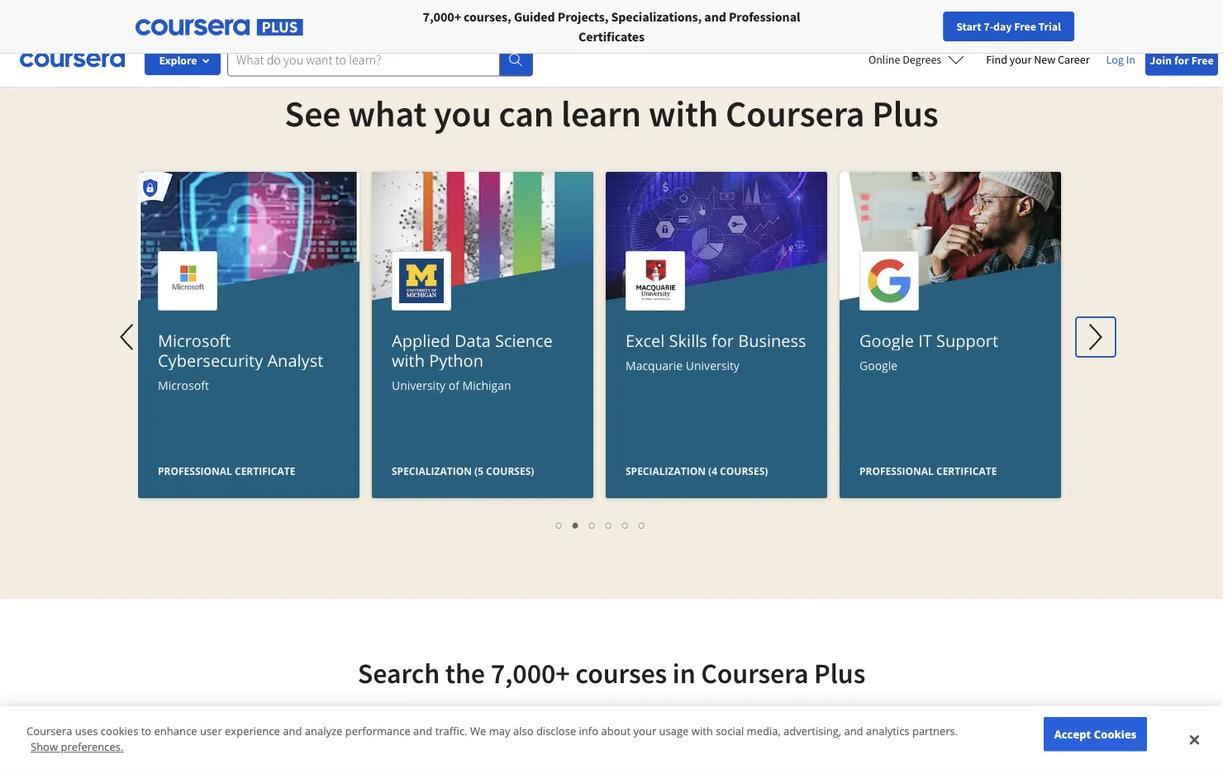 Task type: vqa. For each thing, say whether or not it's contained in the screenshot.
6 at the bottom right of the page
yes



Task type: describe. For each thing, give the bounding box(es) containing it.
list containing 1
[[146, 515, 1056, 534]]

for for businesses
[[137, 8, 155, 25]]

applied data science with python. university of michigan. specialization (5 courses) element
[[372, 172, 594, 627]]

university for business
[[686, 358, 740, 373]]

2
[[573, 517, 580, 533]]

coursera image
[[20, 47, 125, 73]]

coursera inside coursera uses cookies to enhance user experience and analyze performance and traffic. we may also disclose info about your usage with social media, advertising, and analytics partners. show preferences.
[[26, 724, 72, 739]]

to
[[141, 724, 151, 739]]

info
[[579, 724, 599, 739]]

online degrees button
[[856, 41, 979, 78]]

in
[[1127, 52, 1136, 67]]

business
[[739, 329, 807, 352]]

analyze
[[305, 724, 343, 739]]

user
[[200, 724, 222, 739]]

what
[[348, 90, 427, 136]]

log in link
[[1099, 50, 1145, 69]]

new
[[1035, 52, 1056, 67]]

accept cookies
[[1055, 727, 1137, 742]]

1 vertical spatial coursera
[[702, 656, 809, 692]]

0 vertical spatial coursera
[[726, 90, 865, 136]]

enhance
[[154, 724, 197, 739]]

5 button
[[618, 515, 634, 534]]

accept
[[1055, 727, 1092, 742]]

learn
[[562, 90, 642, 136]]

start 7-day free trial
[[957, 19, 1062, 34]]

previous slide image
[[108, 318, 148, 357]]

in
[[673, 656, 696, 692]]

google it support. google. professional certificate element
[[840, 172, 1062, 627]]

free inside button
[[1015, 19, 1037, 34]]

online degrees
[[869, 52, 942, 67]]

google it support google
[[860, 329, 999, 373]]

advertising,
[[784, 724, 842, 739]]

1 google from the top
[[860, 329, 915, 352]]

preferences.
[[61, 740, 124, 755]]

governments
[[375, 8, 452, 25]]

5
[[623, 517, 629, 533]]

4 button
[[601, 515, 618, 534]]

analyst
[[267, 349, 324, 372]]

7-
[[984, 19, 994, 34]]

analytics
[[867, 724, 910, 739]]

with inside the applied data science with python university of michigan
[[392, 349, 425, 372]]

media,
[[747, 724, 781, 739]]

professional certificate for cybersecurity
[[158, 464, 296, 478]]

log in
[[1107, 52, 1136, 67]]

join for free link
[[1146, 44, 1219, 76]]

courses,
[[464, 8, 512, 25]]

join
[[1151, 53, 1173, 67]]

6
[[639, 517, 646, 533]]

traffic.
[[436, 724, 468, 739]]

log
[[1107, 52, 1125, 67]]

accept cookies button
[[1044, 718, 1148, 752]]

coursera plus image
[[136, 19, 304, 36]]

professional for google it support
[[860, 464, 934, 478]]

can
[[499, 90, 554, 136]]

(4
[[709, 464, 718, 478]]

for businesses
[[137, 8, 218, 25]]

disclose
[[537, 724, 577, 739]]

degrees
[[903, 52, 942, 67]]

career
[[1059, 52, 1090, 67]]

trial
[[1039, 19, 1062, 34]]

2 button
[[568, 515, 585, 534]]

professional inside 7,000+ courses, guided projects, specializations, and professional certificates
[[729, 8, 801, 25]]

1
[[557, 517, 563, 533]]

find your new career
[[987, 52, 1090, 67]]

specialization (5 courses)
[[392, 464, 535, 478]]

(5
[[475, 464, 484, 478]]

0 horizontal spatial plus
[[815, 656, 866, 692]]

it
[[919, 329, 933, 352]]

microsoft cybersecurity analyst microsoft
[[158, 329, 324, 393]]

governments link
[[350, 0, 459, 33]]

professional for microsoft cybersecurity analyst
[[158, 464, 232, 478]]

find
[[987, 52, 1008, 67]]

courses) for python
[[486, 464, 535, 478]]

join for free
[[1151, 53, 1215, 67]]

may
[[489, 724, 511, 739]]

data
[[455, 329, 491, 352]]

4
[[606, 517, 613, 533]]

we
[[471, 724, 487, 739]]

cookies
[[1095, 727, 1137, 742]]

search
[[358, 656, 440, 692]]

6 button
[[634, 515, 651, 534]]

and inside 7,000+ courses, guided projects, specializations, and professional certificates
[[705, 8, 727, 25]]

and left analytics
[[845, 724, 864, 739]]

performance
[[346, 724, 411, 739]]

projects,
[[558, 8, 609, 25]]

explore
[[159, 53, 197, 68]]

you
[[434, 90, 492, 136]]

3
[[590, 517, 596, 533]]

science
[[495, 329, 553, 352]]

0 vertical spatial with
[[649, 90, 719, 136]]

excel skills for business. macquarie university. specialization (4 courses) element
[[606, 172, 828, 627]]



Task type: locate. For each thing, give the bounding box(es) containing it.
0 vertical spatial for
[[1175, 53, 1190, 67]]

1 for from the left
[[137, 8, 155, 25]]

0 horizontal spatial for
[[137, 8, 155, 25]]

excel skills for business macquarie university
[[626, 329, 807, 373]]

7,000+ left 'courses,'
[[423, 8, 461, 25]]

michigan
[[463, 378, 512, 393]]

specialization left (4
[[626, 464, 706, 478]]

see
[[285, 90, 341, 136]]

2 google from the top
[[860, 358, 898, 373]]

microsoft down cybersecurity
[[158, 378, 209, 393]]

certificate inside google it support. google. professional certificate element
[[937, 464, 998, 478]]

1 vertical spatial plus
[[815, 656, 866, 692]]

2 courses) from the left
[[720, 464, 769, 478]]

courses) right (4
[[720, 464, 769, 478]]

free right "join"
[[1192, 53, 1215, 67]]

and left analyze
[[283, 724, 302, 739]]

your inside coursera uses cookies to enhance user experience and analyze performance and traffic. we may also disclose info about your usage with social media, advertising, and analytics partners. show preferences.
[[634, 724, 657, 739]]

businesses
[[157, 8, 218, 25]]

university
[[686, 358, 740, 373], [392, 378, 446, 393]]

certificates
[[579, 28, 645, 45]]

certificate for support
[[937, 464, 998, 478]]

professional certificate for it
[[860, 464, 998, 478]]

1 vertical spatial your
[[634, 724, 657, 739]]

universities
[[265, 8, 330, 25]]

macquarie
[[626, 358, 683, 373]]

2 specialization from the left
[[626, 464, 706, 478]]

next slide image
[[1077, 318, 1116, 357]]

explore button
[[145, 45, 221, 75]]

for
[[1175, 53, 1190, 67], [712, 329, 734, 352]]

3 button
[[585, 515, 601, 534]]

for universities
[[245, 8, 330, 25]]

specialization inside "element"
[[392, 464, 472, 478]]

specializations,
[[612, 8, 702, 25]]

1 specialization from the left
[[392, 464, 472, 478]]

with right learn on the top of page
[[649, 90, 719, 136]]

plus down online degrees
[[873, 90, 939, 136]]

2 horizontal spatial professional
[[860, 464, 934, 478]]

show
[[31, 740, 58, 755]]

for inside excel skills for business macquarie university
[[712, 329, 734, 352]]

courses) inside the applied data science with python. university of michigan. specialization (5 courses) "element"
[[486, 464, 535, 478]]

uses
[[75, 724, 98, 739]]

applied
[[392, 329, 451, 352]]

start 7-day free trial button
[[944, 12, 1075, 41]]

social
[[716, 724, 744, 739]]

1 horizontal spatial certificate
[[937, 464, 998, 478]]

search the 7,000+ courses in coursera plus
[[358, 656, 866, 692]]

1 microsoft from the top
[[158, 329, 231, 352]]

with inside coursera uses cookies to enhance user experience and analyze performance and traffic. we may also disclose info about your usage with social media, advertising, and analytics partners. show preferences.
[[692, 724, 714, 739]]

see what you can learn with coursera plus
[[285, 90, 939, 136]]

for left businesses in the left top of the page
[[137, 8, 155, 25]]

start
[[957, 19, 982, 34]]

1 horizontal spatial university
[[686, 358, 740, 373]]

university down skills
[[686, 358, 740, 373]]

None search field
[[227, 43, 533, 76]]

1 horizontal spatial 7,000+
[[491, 656, 570, 692]]

courses)
[[486, 464, 535, 478], [720, 464, 769, 478]]

0 horizontal spatial specialization
[[392, 464, 472, 478]]

university left of
[[392, 378, 446, 393]]

0 horizontal spatial free
[[1015, 19, 1037, 34]]

coursera uses cookies to enhance user experience and analyze performance and traffic. we may also disclose info about your usage with social media, advertising, and analytics partners. show preferences.
[[26, 724, 959, 755]]

specialization for macquarie
[[626, 464, 706, 478]]

certificate for analyst
[[235, 464, 296, 478]]

7,000+ up also
[[491, 656, 570, 692]]

1 horizontal spatial plus
[[873, 90, 939, 136]]

of
[[449, 378, 460, 393]]

and right specializations, at top
[[705, 8, 727, 25]]

0 horizontal spatial courses)
[[486, 464, 535, 478]]

1 certificate from the left
[[235, 464, 296, 478]]

microsoft
[[158, 329, 231, 352], [158, 378, 209, 393]]

1 professional certificate from the left
[[158, 464, 296, 478]]

usage
[[660, 724, 689, 739]]

plus up 'advertising,'
[[815, 656, 866, 692]]

day
[[994, 19, 1013, 34]]

courses) right (5
[[486, 464, 535, 478]]

7,000+ inside 7,000+ courses, guided projects, specializations, and professional certificates
[[423, 8, 461, 25]]

0 horizontal spatial professional
[[158, 464, 232, 478]]

skills
[[670, 329, 708, 352]]

0 vertical spatial google
[[860, 329, 915, 352]]

specialization
[[392, 464, 472, 478], [626, 464, 706, 478]]

Search the 7,000+ courses in Coursera Plus text field
[[295, 716, 894, 749]]

plus
[[873, 90, 939, 136], [815, 656, 866, 692]]

google
[[860, 329, 915, 352], [860, 358, 898, 373]]

0 vertical spatial free
[[1015, 19, 1037, 34]]

1 vertical spatial university
[[392, 378, 446, 393]]

microsoft cybersecurity analyst. microsoft. professional certificate element
[[138, 172, 360, 627]]

for for universities
[[245, 8, 263, 25]]

your right about
[[634, 724, 657, 739]]

python
[[429, 349, 484, 372]]

excel
[[626, 329, 665, 352]]

banner navigation
[[13, 0, 465, 33]]

show preferences. link
[[31, 740, 124, 755]]

guided
[[514, 8, 555, 25]]

1 horizontal spatial free
[[1192, 53, 1215, 67]]

1 horizontal spatial your
[[1010, 52, 1032, 67]]

0 horizontal spatial your
[[634, 724, 657, 739]]

university for with
[[392, 378, 446, 393]]

What do you want to learn? text field
[[227, 43, 500, 76]]

2 for from the left
[[245, 8, 263, 25]]

with
[[649, 90, 719, 136], [392, 349, 425, 372], [692, 724, 714, 739]]

with left social
[[692, 724, 714, 739]]

cybersecurity
[[158, 349, 263, 372]]

professional
[[729, 8, 801, 25], [158, 464, 232, 478], [860, 464, 934, 478]]

free
[[1015, 19, 1037, 34], [1192, 53, 1215, 67]]

microsoft right previous slide image
[[158, 329, 231, 352]]

0 horizontal spatial university
[[392, 378, 446, 393]]

support
[[937, 329, 999, 352]]

0 horizontal spatial 7,000+
[[423, 8, 461, 25]]

7,000+ courses, guided projects, specializations, and professional certificates
[[423, 8, 801, 45]]

0 vertical spatial microsoft
[[158, 329, 231, 352]]

find your new career link
[[979, 50, 1099, 70]]

0 vertical spatial 7,000+
[[423, 8, 461, 25]]

specialization (4 courses)
[[626, 464, 769, 478]]

applied data science with python university of michigan
[[392, 329, 553, 393]]

1 vertical spatial microsoft
[[158, 378, 209, 393]]

cookies
[[101, 724, 138, 739]]

about
[[602, 724, 631, 739]]

partners.
[[913, 724, 959, 739]]

courses
[[576, 656, 668, 692]]

experience
[[225, 724, 280, 739]]

for right "join"
[[1175, 53, 1190, 67]]

courses) for macquarie
[[720, 464, 769, 478]]

coursera
[[726, 90, 865, 136], [702, 656, 809, 692], [26, 724, 72, 739]]

1 horizontal spatial specialization
[[626, 464, 706, 478]]

certificate inside the microsoft cybersecurity analyst. microsoft. professional certificate element
[[235, 464, 296, 478]]

university inside the applied data science with python university of michigan
[[392, 378, 446, 393]]

1 button
[[552, 515, 568, 534]]

1 horizontal spatial for
[[245, 8, 263, 25]]

0 vertical spatial plus
[[873, 90, 939, 136]]

0 horizontal spatial certificate
[[235, 464, 296, 478]]

0 vertical spatial university
[[686, 358, 740, 373]]

courses) inside excel skills for business. macquarie university. specialization (4 courses) element
[[720, 464, 769, 478]]

1 vertical spatial 7,000+
[[491, 656, 570, 692]]

also
[[514, 724, 534, 739]]

list
[[146, 515, 1056, 534]]

0 vertical spatial your
[[1010, 52, 1032, 67]]

0 horizontal spatial professional certificate
[[158, 464, 296, 478]]

1 horizontal spatial courses)
[[720, 464, 769, 478]]

specialization for python
[[392, 464, 472, 478]]

with left python
[[392, 349, 425, 372]]

for left universities
[[245, 8, 263, 25]]

1 horizontal spatial professional
[[729, 8, 801, 25]]

and left traffic.
[[414, 724, 433, 739]]

7,000+
[[423, 8, 461, 25], [491, 656, 570, 692]]

2 microsoft from the top
[[158, 378, 209, 393]]

for right skills
[[712, 329, 734, 352]]

your right the find
[[1010, 52, 1032, 67]]

the
[[446, 656, 485, 692]]

1 vertical spatial google
[[860, 358, 898, 373]]

certificate
[[235, 464, 296, 478], [937, 464, 998, 478]]

2 vertical spatial coursera
[[26, 724, 72, 739]]

1 horizontal spatial for
[[1175, 53, 1190, 67]]

1 vertical spatial for
[[712, 329, 734, 352]]

1 horizontal spatial professional certificate
[[860, 464, 998, 478]]

2 professional certificate from the left
[[860, 464, 998, 478]]

1 vertical spatial free
[[1192, 53, 1215, 67]]

for
[[137, 8, 155, 25], [245, 8, 263, 25]]

free right day
[[1015, 19, 1037, 34]]

specialization left (5
[[392, 464, 472, 478]]

1 courses) from the left
[[486, 464, 535, 478]]

2 certificate from the left
[[937, 464, 998, 478]]

1 vertical spatial with
[[392, 349, 425, 372]]

2 vertical spatial with
[[692, 724, 714, 739]]

university inside excel skills for business macquarie university
[[686, 358, 740, 373]]

0 horizontal spatial for
[[712, 329, 734, 352]]



